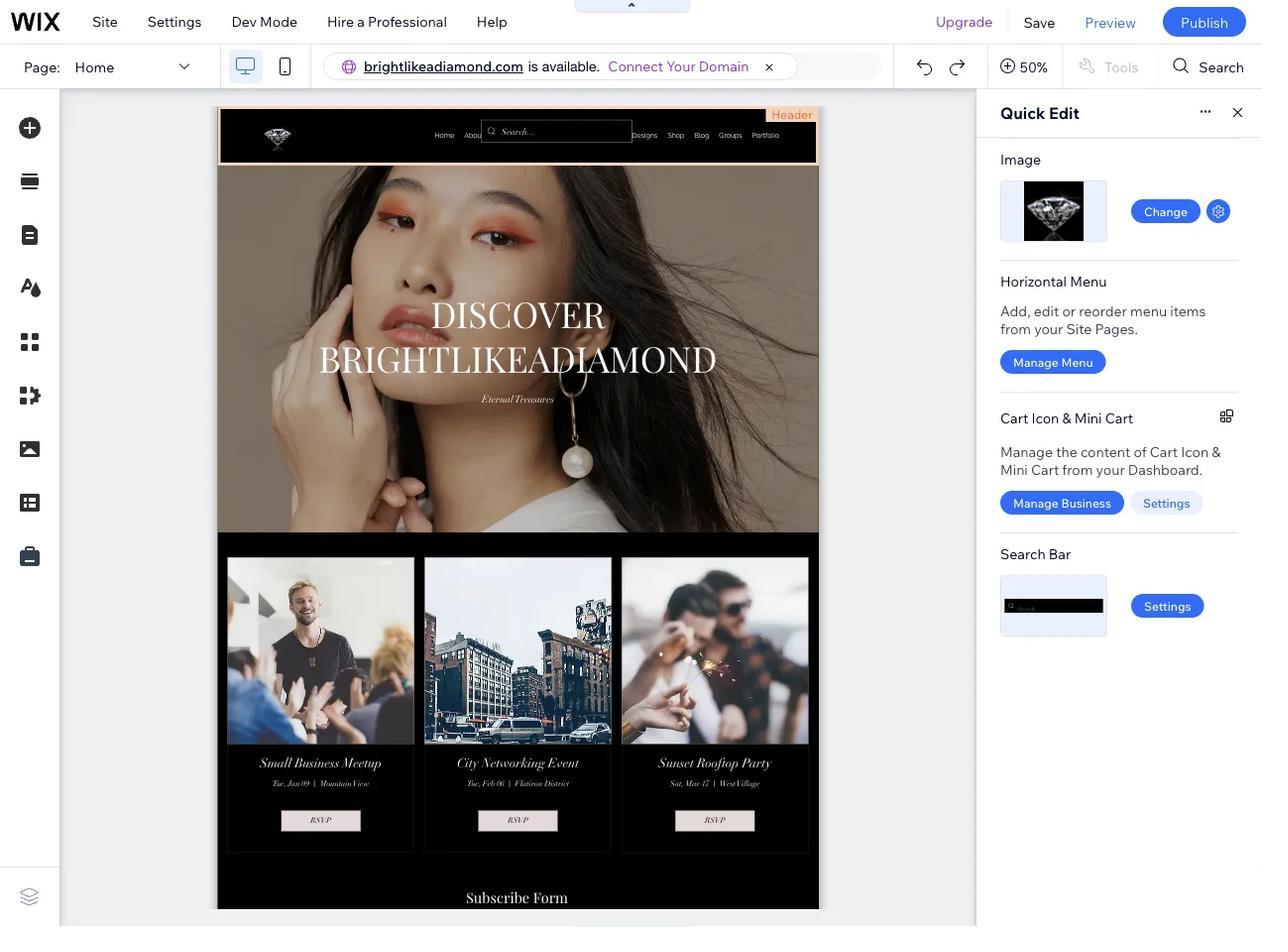 Task type: describe. For each thing, give the bounding box(es) containing it.
horizontal menu
[[1001, 273, 1107, 290]]

0 vertical spatial icon
[[1032, 409, 1060, 426]]

connect
[[608, 58, 664, 75]]

manage menu
[[1014, 355, 1093, 369]]

domain
[[699, 58, 749, 75]]

or
[[1063, 302, 1076, 320]]

mode
[[260, 13, 298, 30]]

preview button
[[1070, 0, 1151, 44]]

cart down the
[[1031, 461, 1059, 479]]

brightlikeadiamond.com
[[364, 58, 524, 75]]

your inside manage the content of cart icon & mini cart from your dashboard.
[[1096, 461, 1125, 479]]

1 horizontal spatial mini
[[1075, 409, 1102, 426]]

2 vertical spatial settings
[[1145, 599, 1192, 613]]

change
[[1145, 204, 1188, 219]]

of
[[1134, 443, 1147, 461]]

items
[[1171, 302, 1206, 320]]

preview
[[1085, 13, 1137, 30]]

is available. connect your domain
[[528, 58, 749, 75]]

pages.
[[1095, 320, 1138, 338]]

manage the content of cart icon & mini cart from your dashboard.
[[1001, 443, 1221, 479]]

0 vertical spatial &
[[1063, 409, 1072, 426]]

manage inside manage the content of cart icon & mini cart from your dashboard.
[[1001, 443, 1053, 461]]

cart up content
[[1106, 409, 1134, 426]]

cart up dashboard.
[[1150, 443, 1178, 461]]

search for search bar
[[1001, 545, 1046, 563]]

50%
[[1020, 58, 1048, 75]]

from inside add, edit or reorder menu items from your site pages.
[[1001, 320, 1031, 338]]

add, edit or reorder menu items from your site pages.
[[1001, 302, 1206, 338]]

dashboard.
[[1128, 461, 1203, 479]]

& inside manage the content of cart icon & mini cart from your dashboard.
[[1212, 443, 1221, 461]]

content
[[1081, 443, 1131, 461]]

menu for manage menu
[[1062, 355, 1093, 369]]

from inside manage the content of cart icon & mini cart from your dashboard.
[[1063, 461, 1093, 479]]

manage for mini
[[1014, 495, 1059, 510]]

search bar
[[1001, 545, 1071, 563]]

manage business
[[1014, 495, 1112, 510]]

home
[[75, 58, 114, 75]]

quick edit
[[1001, 103, 1080, 123]]

menu for horizontal menu
[[1070, 273, 1107, 290]]

edit
[[1049, 103, 1080, 123]]



Task type: locate. For each thing, give the bounding box(es) containing it.
mini up "manage business"
[[1001, 461, 1028, 479]]

2 vertical spatial manage
[[1014, 495, 1059, 510]]

professional
[[368, 13, 447, 30]]

horizontal
[[1001, 273, 1067, 290]]

your
[[1035, 320, 1064, 338], [1096, 461, 1125, 479]]

1 horizontal spatial your
[[1096, 461, 1125, 479]]

menu
[[1131, 302, 1167, 320]]

0 horizontal spatial site
[[92, 13, 118, 30]]

0 horizontal spatial from
[[1001, 320, 1031, 338]]

hire a professional
[[327, 13, 447, 30]]

manage
[[1014, 355, 1059, 369], [1001, 443, 1053, 461], [1014, 495, 1059, 510]]

cart down manage menu
[[1001, 409, 1029, 426]]

search left the bar
[[1001, 545, 1046, 563]]

manage down edit
[[1014, 355, 1059, 369]]

manage business button
[[1001, 491, 1125, 515]]

site up home
[[92, 13, 118, 30]]

1 vertical spatial settings
[[1143, 495, 1191, 510]]

publish
[[1181, 13, 1229, 30]]

hire
[[327, 13, 354, 30]]

0 vertical spatial menu
[[1070, 273, 1107, 290]]

image
[[1001, 151, 1042, 168]]

menu down add, edit or reorder menu items from your site pages.
[[1062, 355, 1093, 369]]

site down the or
[[1067, 320, 1092, 338]]

dev
[[232, 13, 257, 30]]

the
[[1056, 443, 1078, 461]]

50% button
[[989, 45, 1062, 88]]

a
[[357, 13, 365, 30]]

icon
[[1032, 409, 1060, 426], [1181, 443, 1209, 461]]

menu inside button
[[1062, 355, 1093, 369]]

is
[[528, 58, 538, 74]]

edit
[[1034, 302, 1060, 320]]

menu
[[1070, 273, 1107, 290], [1062, 355, 1093, 369]]

save button
[[1009, 0, 1070, 44]]

menu up reorder
[[1070, 273, 1107, 290]]

0 vertical spatial from
[[1001, 320, 1031, 338]]

search button
[[1158, 45, 1263, 88]]

1 vertical spatial menu
[[1062, 355, 1093, 369]]

0 vertical spatial manage
[[1014, 355, 1059, 369]]

your inside add, edit or reorder menu items from your site pages.
[[1035, 320, 1064, 338]]

settings button
[[1131, 491, 1203, 515], [1132, 594, 1205, 618]]

1 vertical spatial site
[[1067, 320, 1092, 338]]

1 vertical spatial mini
[[1001, 461, 1028, 479]]

help
[[477, 13, 508, 30]]

site
[[92, 13, 118, 30], [1067, 320, 1092, 338]]

mini up content
[[1075, 409, 1102, 426]]

& up the
[[1063, 409, 1072, 426]]

0 horizontal spatial icon
[[1032, 409, 1060, 426]]

bar
[[1049, 545, 1071, 563]]

publish button
[[1163, 7, 1247, 37]]

1 vertical spatial from
[[1063, 461, 1093, 479]]

header
[[772, 107, 813, 121]]

manage left business
[[1014, 495, 1059, 510]]

site inside add, edit or reorder menu items from your site pages.
[[1067, 320, 1092, 338]]

0 horizontal spatial search
[[1001, 545, 1046, 563]]

icon up dashboard.
[[1181, 443, 1209, 461]]

1 horizontal spatial icon
[[1181, 443, 1209, 461]]

your down edit
[[1035, 320, 1064, 338]]

0 vertical spatial settings
[[148, 13, 202, 30]]

cart icon & mini cart
[[1001, 409, 1134, 426]]

dev mode
[[232, 13, 298, 30]]

search for search
[[1199, 58, 1245, 75]]

change button
[[1132, 199, 1201, 223]]

business
[[1062, 495, 1112, 510]]

0 horizontal spatial mini
[[1001, 461, 1028, 479]]

manage menu button
[[1001, 350, 1106, 374]]

icon inside manage the content of cart icon & mini cart from your dashboard.
[[1181, 443, 1209, 461]]

your
[[667, 58, 696, 75]]

icon up the
[[1032, 409, 1060, 426]]

search
[[1199, 58, 1245, 75], [1001, 545, 1046, 563]]

upgrade
[[936, 13, 993, 30]]

manage left the
[[1001, 443, 1053, 461]]

add,
[[1001, 302, 1031, 320]]

1 vertical spatial settings button
[[1132, 594, 1205, 618]]

1 vertical spatial your
[[1096, 461, 1125, 479]]

1 vertical spatial icon
[[1181, 443, 1209, 461]]

available.
[[542, 58, 600, 74]]

tools button
[[1063, 45, 1157, 88]]

from
[[1001, 320, 1031, 338], [1063, 461, 1093, 479]]

search down publish button
[[1199, 58, 1245, 75]]

0 vertical spatial settings button
[[1131, 491, 1203, 515]]

settings
[[148, 13, 202, 30], [1143, 495, 1191, 510], [1145, 599, 1192, 613]]

cart
[[1001, 409, 1029, 426], [1106, 409, 1134, 426], [1150, 443, 1178, 461], [1031, 461, 1059, 479]]

&
[[1063, 409, 1072, 426], [1212, 443, 1221, 461]]

mini inside manage the content of cart icon & mini cart from your dashboard.
[[1001, 461, 1028, 479]]

1 horizontal spatial from
[[1063, 461, 1093, 479]]

0 horizontal spatial your
[[1035, 320, 1064, 338]]

search inside search "button"
[[1199, 58, 1245, 75]]

0 vertical spatial your
[[1035, 320, 1064, 338]]

0 vertical spatial site
[[92, 13, 118, 30]]

1 vertical spatial search
[[1001, 545, 1046, 563]]

save
[[1024, 13, 1056, 30]]

reorder
[[1079, 302, 1127, 320]]

0 vertical spatial search
[[1199, 58, 1245, 75]]

1 vertical spatial manage
[[1001, 443, 1053, 461]]

0 horizontal spatial &
[[1063, 409, 1072, 426]]

0 vertical spatial mini
[[1075, 409, 1102, 426]]

your down content
[[1096, 461, 1125, 479]]

mini
[[1075, 409, 1102, 426], [1001, 461, 1028, 479]]

tools
[[1105, 58, 1139, 75]]

quick
[[1001, 103, 1046, 123]]

from down the
[[1063, 461, 1093, 479]]

1 vertical spatial &
[[1212, 443, 1221, 461]]

manage for your
[[1014, 355, 1059, 369]]

1 horizontal spatial &
[[1212, 443, 1221, 461]]

& right of
[[1212, 443, 1221, 461]]

1 horizontal spatial site
[[1067, 320, 1092, 338]]

from down add,
[[1001, 320, 1031, 338]]

1 horizontal spatial search
[[1199, 58, 1245, 75]]



Task type: vqa. For each thing, say whether or not it's contained in the screenshot.
the leftmost your
yes



